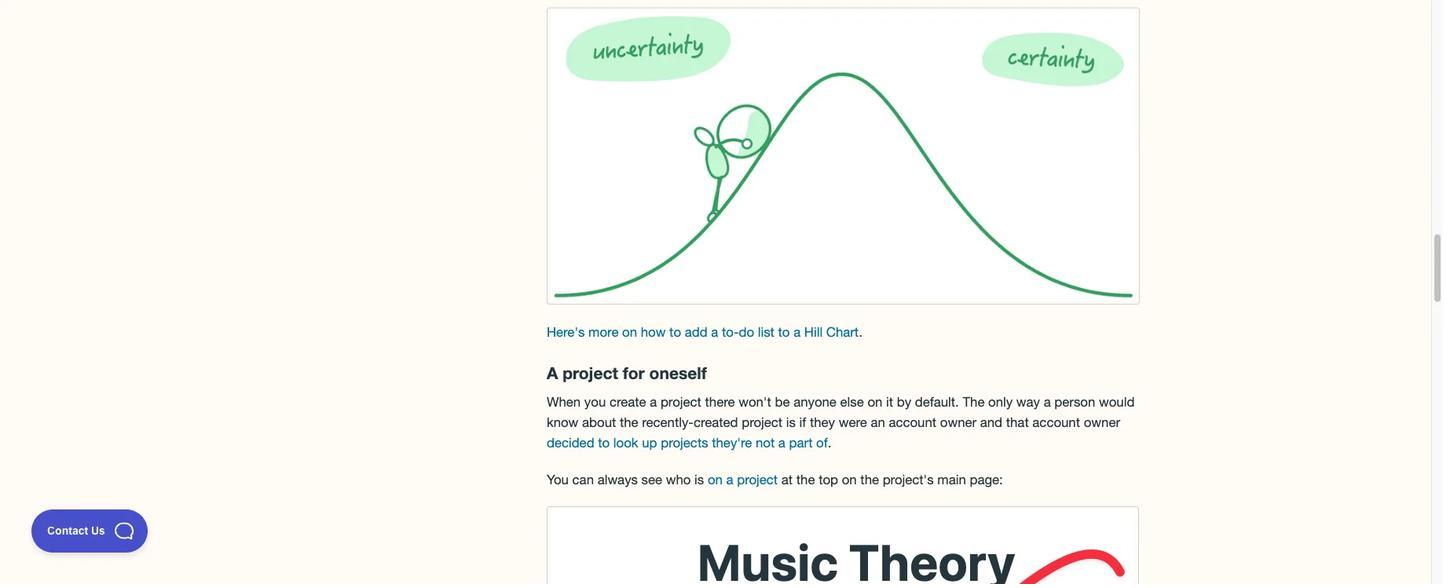 Task type: describe. For each thing, give the bounding box(es) containing it.
decided
[[547, 435, 594, 450]]

you
[[584, 394, 606, 409]]

an
[[871, 414, 885, 430]]

top
[[819, 472, 838, 487]]

on right who
[[708, 472, 723, 487]]

a up recently-
[[650, 394, 657, 409]]

do
[[739, 324, 754, 339]]

anyone
[[794, 394, 837, 409]]

else
[[840, 394, 864, 409]]

main
[[937, 472, 966, 487]]

created
[[694, 414, 738, 430]]

a right way
[[1044, 394, 1051, 409]]

here's
[[547, 324, 585, 339]]

person
[[1054, 394, 1095, 409]]

more
[[588, 324, 619, 339]]

a left to-
[[711, 324, 718, 339]]

decided to look up projects they're not a part of link
[[547, 435, 828, 450]]

on inside when you create a project there won't be anyone else on it by default. the only way a person would know about the recently-created project is if they were an account owner and that account owner decided to look up projects they're not a part of .
[[868, 394, 882, 409]]

a project for oneself
[[547, 363, 707, 383]]

by
[[897, 394, 911, 409]]

1 account from the left
[[889, 414, 936, 430]]

owner and that
[[940, 414, 1029, 430]]

won't
[[739, 394, 771, 409]]

project up not
[[742, 414, 783, 430]]

of
[[816, 435, 828, 450]]

a
[[547, 363, 558, 383]]

when you create a project there won't be anyone else on it by default. the only way a person would know about the recently-created project is if they were an account owner and that account owner decided to look up projects they're not a part of .
[[547, 394, 1135, 450]]

. inside when you create a project there won't be anyone else on it by default. the only way a person would know about the recently-created project is if they were an account owner and that account owner decided to look up projects they're not a part of .
[[828, 435, 831, 450]]

it
[[886, 394, 893, 409]]

toggle customer support element
[[31, 510, 148, 553]]

about
[[582, 414, 616, 430]]

owner
[[1084, 414, 1120, 430]]

project left at
[[737, 472, 778, 487]]

there
[[705, 394, 735, 409]]

not
[[756, 435, 775, 450]]

part
[[789, 435, 813, 450]]

look
[[613, 435, 638, 450]]

you can always see who is on a project at the top on the project's main page:
[[547, 472, 1003, 487]]

hill
[[804, 324, 823, 339]]

when
[[547, 394, 581, 409]]

1 vertical spatial is
[[694, 472, 704, 487]]

who
[[666, 472, 691, 487]]



Task type: vqa. For each thing, say whether or not it's contained in the screenshot.
Here's more on how to add a to-do list to a Hill Chart .
yes



Task type: locate. For each thing, give the bounding box(es) containing it.
project up recently-
[[661, 394, 701, 409]]

project's
[[883, 472, 934, 487]]

to-
[[722, 324, 739, 339]]

to right the list
[[778, 324, 790, 339]]

project
[[563, 363, 618, 383], [661, 394, 701, 409], [742, 414, 783, 430], [737, 472, 778, 487]]

know
[[547, 414, 578, 430]]

to inside when you create a project there won't be anyone else on it by default. the only way a person would know about the recently-created project is if they were an account owner and that account owner decided to look up projects they're not a part of .
[[598, 435, 610, 450]]

how
[[641, 324, 666, 339]]

projects
[[661, 435, 708, 450]]

2 horizontal spatial to
[[778, 324, 790, 339]]

up
[[642, 435, 657, 450]]

the
[[620, 414, 638, 430], [796, 472, 815, 487], [860, 472, 879, 487]]

they're
[[712, 435, 752, 450]]

at
[[781, 472, 793, 487]]

0 horizontal spatial account
[[889, 414, 936, 430]]

2 account from the left
[[1032, 414, 1080, 430]]

can
[[572, 472, 594, 487]]

add
[[685, 324, 707, 339]]

0 horizontal spatial is
[[694, 472, 704, 487]]

would
[[1099, 394, 1135, 409]]

oneself
[[649, 363, 707, 383]]

0 horizontal spatial .
[[828, 435, 831, 450]]

on
[[622, 324, 637, 339], [868, 394, 882, 409], [708, 472, 723, 487], [842, 472, 857, 487]]

for
[[623, 363, 645, 383]]

0 vertical spatial is
[[786, 414, 796, 430]]

you
[[547, 472, 569, 487]]

default. the
[[915, 394, 985, 409]]

.
[[859, 324, 862, 339], [828, 435, 831, 450]]

0 horizontal spatial to
[[598, 435, 610, 450]]

1 horizontal spatial account
[[1032, 414, 1080, 430]]

chart
[[826, 324, 859, 339]]

to left add
[[669, 324, 681, 339]]

2 horizontal spatial the
[[860, 472, 879, 487]]

the left project's
[[860, 472, 879, 487]]

if
[[799, 414, 806, 430]]

project up you
[[563, 363, 618, 383]]

on right top
[[842, 472, 857, 487]]

on left it
[[868, 394, 882, 409]]

list
[[758, 324, 774, 339]]

the inside when you create a project there won't be anyone else on it by default. the only way a person would know about the recently-created project is if they were an account owner and that account owner decided to look up projects they're not a part of .
[[620, 414, 638, 430]]

be
[[775, 394, 790, 409]]

a down they're
[[726, 472, 733, 487]]

account down person
[[1032, 414, 1080, 430]]

to
[[669, 324, 681, 339], [778, 324, 790, 339], [598, 435, 610, 450]]

0 horizontal spatial the
[[620, 414, 638, 430]]

see
[[641, 472, 662, 487]]

only
[[988, 394, 1013, 409]]

recently-
[[642, 414, 694, 430]]

1 vertical spatial .
[[828, 435, 831, 450]]

here's more on how to add a to-do list to a hill chart .
[[547, 324, 862, 339]]

a right not
[[778, 435, 785, 450]]

account down by
[[889, 414, 936, 430]]

0 vertical spatial .
[[859, 324, 862, 339]]

1 horizontal spatial the
[[796, 472, 815, 487]]

the right at
[[796, 472, 815, 487]]

create
[[610, 394, 646, 409]]

. down they
[[828, 435, 831, 450]]

were
[[839, 414, 867, 430]]

on left how
[[622, 324, 637, 339]]

on a project link
[[708, 472, 778, 487]]

page:
[[970, 472, 1003, 487]]

1 horizontal spatial .
[[859, 324, 862, 339]]

to down about on the left bottom of the page
[[598, 435, 610, 450]]

a left the hill
[[794, 324, 801, 339]]

. right the hill
[[859, 324, 862, 339]]

is inside when you create a project there won't be anyone else on it by default. the only way a person would know about the recently-created project is if they were an account owner and that account owner decided to look up projects they're not a part of .
[[786, 414, 796, 430]]

the down create on the left
[[620, 414, 638, 430]]

way
[[1016, 394, 1040, 409]]

is left 'if'
[[786, 414, 796, 430]]

account
[[889, 414, 936, 430], [1032, 414, 1080, 430]]

here's more on how to add a to-do list to a hill chart link
[[547, 324, 859, 339]]

1 horizontal spatial to
[[669, 324, 681, 339]]

is right who
[[694, 472, 704, 487]]

they
[[810, 414, 835, 430]]

always
[[598, 472, 638, 487]]

1 horizontal spatial is
[[786, 414, 796, 430]]

is
[[786, 414, 796, 430], [694, 472, 704, 487]]

a
[[711, 324, 718, 339], [794, 324, 801, 339], [650, 394, 657, 409], [1044, 394, 1051, 409], [778, 435, 785, 450], [726, 472, 733, 487]]



